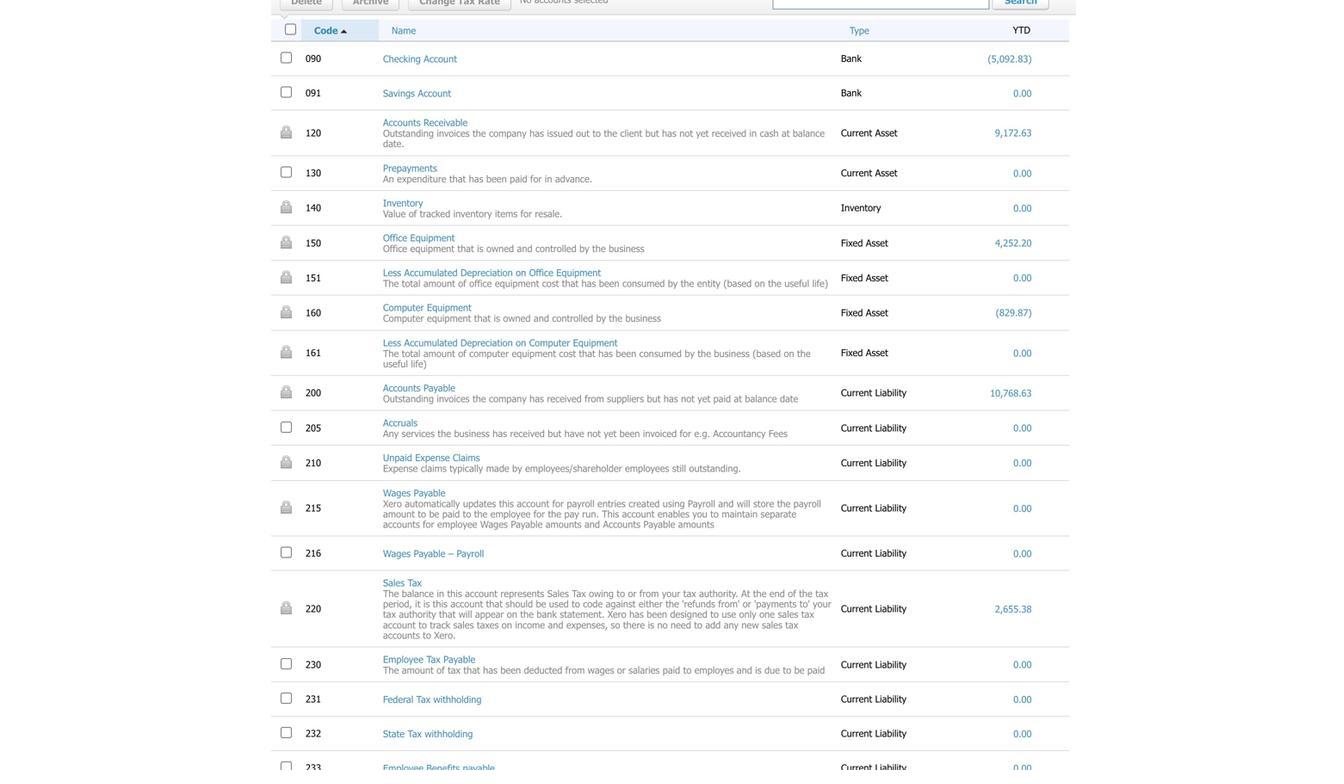 Task type: vqa. For each thing, say whether or not it's contained in the screenshot.
Features
no



Task type: describe. For each thing, give the bounding box(es) containing it.
is inside employee tax payable the amount of tax that has been deducted from wages or salaries paid to employes and is due to be paid
[[755, 665, 762, 676]]

computer up accounts payable link
[[383, 313, 424, 324]]

services
[[402, 428, 435, 440]]

current liability for employee tax payable the amount of tax that has been deducted from wages or salaries paid to employes and is due to be paid
[[841, 659, 910, 671]]

9,172.63 link
[[995, 127, 1032, 139]]

name
[[392, 24, 416, 36]]

0.00 for 130
[[1014, 167, 1032, 179]]

consumed for less accumulated depreciation on office equipment
[[623, 278, 665, 289]]

160
[[306, 307, 324, 319]]

the left the client
[[604, 128, 617, 139]]

accounts for outstanding invoices the company has received from suppliers but has not yet paid at balance date
[[383, 382, 421, 394]]

equipment inside computer equipment computer equipment that is owned and controlled by the business
[[427, 302, 472, 314]]

in inside sales tax the balance in this account represents sales tax owing to or from your tax authority. at the end of the tax period, it is this account that should be used to code against either the 'refunds from' or 'payments to' your tax authority that will appear on the bank statement. xero has been designed to use only one sales tax account to track sales taxes on income and expenses, so there is no need to add any new sales tax accounts to xero.
[[437, 588, 444, 600]]

current for employee tax payable the amount of tax that has been deducted from wages or salaries paid to employes and is due to be paid
[[841, 659, 872, 671]]

paid inside accounts payable outstanding invoices the company has received from suppliers but has not yet paid at balance date
[[713, 393, 731, 405]]

less accumulated depreciation on computer equipment the total amount of computer equipment cost that has been consumed by the business (based on the useful life)
[[383, 337, 811, 370]]

in inside accounts receivable outstanding invoices the company has issued out to the client but has not yet received in cash at balance date.
[[750, 128, 757, 139]]

you
[[693, 508, 708, 520]]

federal
[[383, 694, 413, 705]]

fixed for office equipment that is owned and controlled by the business
[[841, 237, 863, 249]]

for inside "accruals any services the business has received but have not yet been invoiced for e.g. accountancy fees"
[[680, 428, 691, 440]]

wages payable link
[[383, 487, 446, 499]]

wages payable – payroll
[[383, 548, 484, 559]]

amount inside less accumulated depreciation on computer equipment the total amount of computer equipment cost that has been consumed by the business (based on the useful life)
[[423, 348, 455, 359]]

useful for the total amount of computer equipment cost that has been consumed by the business (based on the useful life)
[[383, 358, 408, 370]]

state
[[383, 728, 405, 740]]

that inside employee tax payable the amount of tax that has been deducted from wages or salaries paid to employes and is due to be paid
[[464, 665, 480, 676]]

liability for accounts payable outstanding invoices the company has received from suppliers but has not yet paid at balance date
[[875, 387, 907, 399]]

from inside employee tax payable the amount of tax that has been deducted from wages or salaries paid to employes and is due to be paid
[[565, 665, 585, 676]]

due
[[765, 665, 780, 676]]

0.00 for 151
[[1014, 272, 1032, 284]]

liability for sales tax the balance in this account represents sales tax owing to or from your tax authority. at the end of the tax period, it is this account that should be used to code against either the 'refunds from' or 'payments to' your tax authority that will appear on the bank statement. xero has been designed to use only one sales tax account to track sales taxes on income and expenses, so there is no need to add any new sales tax accounts to xero.
[[875, 603, 907, 615]]

business inside less accumulated depreciation on computer equipment the total amount of computer equipment cost that has been consumed by the business (based on the useful life)
[[714, 348, 750, 359]]

is inside computer equipment computer equipment that is owned and controlled by the business
[[494, 313, 500, 324]]

depreciation for computer
[[461, 337, 513, 349]]

employee
[[383, 654, 424, 666]]

on up "date"
[[784, 348, 794, 359]]

to'
[[800, 599, 810, 610]]

fixed asset for the total amount of office equipment cost that has been consumed by the entity (based on the useful life)
[[841, 272, 891, 284]]

but inside accounts payable outstanding invoices the company has received from suppliers but has not yet paid at balance date
[[647, 393, 661, 405]]

equipment inside less accumulated depreciation on computer equipment the total amount of computer equipment cost that has been consumed by the business (based on the useful life)
[[573, 337, 618, 349]]

accruals
[[383, 417, 418, 429]]

the left the entity
[[681, 278, 694, 289]]

0.00 link for 215
[[1014, 503, 1032, 514]]

equipment inside computer equipment computer equipment that is owned and controlled by the business
[[427, 313, 471, 324]]

(based for entity
[[724, 278, 752, 289]]

wages payable xero automatically updates this account for payroll entries created using payroll and will store the payroll amount to be paid to the employee for the pay run. this account enables you to maintain separate accounts for employee wages payable amounts and accounts payable amounts
[[383, 487, 821, 530]]

inventory
[[453, 208, 492, 219]]

on right the appear
[[507, 609, 517, 621]]

150
[[306, 237, 324, 249]]

has inside less accumulated depreciation on office equipment the total amount of office equipment cost that has been consumed by the entity (based on the useful life)
[[582, 278, 596, 289]]

payable inside accounts payable outstanding invoices the company has received from suppliers but has not yet paid at balance date
[[424, 382, 455, 394]]

bank for (5,092.83)
[[841, 53, 865, 64]]

need
[[671, 619, 691, 631]]

and inside employee tax payable the amount of tax that has been deducted from wages or salaries paid to employes and is due to be paid
[[737, 665, 752, 676]]

federal tax withholding link
[[383, 694, 482, 705]]

120
[[306, 127, 324, 139]]

been inside employee tax payable the amount of tax that has been deducted from wages or salaries paid to employes and is due to be paid
[[501, 665, 521, 676]]

paid inside wages payable xero automatically updates this account for payroll entries created using payroll and will store the payroll amount to be paid to the employee for the pay run. this account enables you to maintain separate accounts for employee wages payable amounts and accounts payable amounts
[[442, 508, 460, 520]]

bank
[[537, 609, 557, 621]]

payable down claims
[[414, 487, 446, 499]]

account up the appear
[[465, 588, 498, 600]]

tax for employee
[[426, 654, 441, 666]]

that up xero.
[[439, 609, 456, 621]]

any
[[724, 619, 739, 631]]

computer
[[469, 348, 509, 359]]

has right the client
[[662, 128, 677, 139]]

claims
[[421, 463, 447, 475]]

be inside sales tax the balance in this account represents sales tax owing to or from your tax authority. at the end of the tax period, it is this account that should be used to code against either the 'refunds from' or 'payments to' your tax authority that will appear on the bank statement. xero has been designed to use only one sales tax account to track sales taxes on income and expenses, so there is no need to add any new sales tax accounts to xero.
[[536, 599, 546, 610]]

10,768.63
[[990, 387, 1032, 399]]

to right automatically
[[463, 508, 471, 520]]

company for issued
[[489, 128, 527, 139]]

the up "date"
[[797, 348, 811, 359]]

and left this
[[585, 519, 600, 530]]

'payments
[[754, 599, 797, 610]]

suppliers
[[607, 393, 644, 405]]

and inside sales tax the balance in this account represents sales tax owing to or from your tax authority. at the end of the tax period, it is this account that should be used to code against either the 'refunds from' or 'payments to' your tax authority that will appear on the bank statement. xero has been designed to use only one sales tax account to track sales taxes on income and expenses, so there is no need to add any new sales tax accounts to xero.
[[548, 619, 564, 631]]

payable left –
[[414, 548, 446, 559]]

salaries
[[629, 665, 660, 676]]

amount inside wages payable xero automatically updates this account for payroll entries created using payroll and will store the payroll amount to be paid to the employee for the pay run. this account enables you to maintain separate accounts for employee wages payable amounts and accounts payable amounts
[[383, 508, 415, 520]]

controlled for office equipment that is owned and controlled by the business
[[536, 243, 577, 254]]

current for accounts payable outstanding invoices the company has received from suppliers but has not yet paid at balance date
[[841, 387, 872, 399]]

income
[[515, 619, 545, 631]]

amount inside less accumulated depreciation on office equipment the total amount of office equipment cost that has been consumed by the entity (based on the useful life)
[[423, 278, 455, 289]]

use
[[722, 609, 736, 621]]

paid inside prepayments an expenditure that has been paid for in advance.
[[510, 173, 527, 185]]

0.00 link for 140
[[1014, 202, 1032, 214]]

the right end
[[799, 588, 813, 600]]

payroll inside wages payable xero automatically updates this account for payroll entries created using payroll and will store the payroll amount to be paid to the employee for the pay run. this account enables you to maintain separate accounts for employee wages payable amounts and accounts payable amounts
[[688, 498, 715, 510]]

to left add
[[694, 619, 703, 631]]

expense down services on the left of the page
[[415, 452, 450, 464]]

either
[[639, 599, 663, 610]]

equipment inside less accumulated depreciation on computer equipment the total amount of computer equipment cost that has been consumed by the business (based on the useful life)
[[512, 348, 556, 359]]

federal tax withholding
[[383, 694, 482, 705]]

0.00 for 215
[[1014, 503, 1032, 514]]

bank for 0.00
[[841, 87, 865, 99]]

on down "office equipment office equipment that is owned and controlled by the business"
[[516, 267, 526, 279]]

type link
[[850, 24, 869, 36]]

current asset for 9,172.63
[[841, 127, 901, 139]]

wages payable – payroll link
[[383, 548, 484, 559]]

0.00 link for 130
[[1014, 167, 1032, 179]]

statement.
[[560, 609, 605, 621]]

1 vertical spatial wages
[[480, 519, 508, 530]]

computer down office equipment link
[[383, 302, 424, 314]]

the left bank in the left of the page
[[520, 609, 534, 621]]

amount inside employee tax payable the amount of tax that has been deducted from wages or salaries paid to employes and is due to be paid
[[402, 665, 434, 676]]

date.
[[383, 138, 404, 150]]

1 vertical spatial payroll
[[457, 548, 484, 559]]

accounts for outstanding invoices the company has issued out to the client but has not yet received in cash at balance date.
[[383, 117, 421, 128]]

8 current liability from the top
[[841, 694, 910, 705]]

the right at
[[753, 588, 767, 600]]

xero inside sales tax the balance in this account represents sales tax owing to or from your tax authority. at the end of the tax period, it is this account that should be used to code against either the 'refunds from' or 'payments to' your tax authority that will appear on the bank statement. xero has been designed to use only one sales tax account to track sales taxes on income and expenses, so there is no need to add any new sales tax accounts to xero.
[[608, 609, 626, 621]]

1 horizontal spatial or
[[628, 588, 637, 600]]

business inside "office equipment office equipment that is owned and controlled by the business"
[[609, 243, 644, 254]]

at inside accounts receivable outstanding invoices the company has issued out to the client but has not yet received in cash at balance date.
[[782, 128, 790, 139]]

code link
[[314, 24, 375, 38]]

be inside employee tax payable the amount of tax that has been deducted from wages or salaries paid to employes and is due to be paid
[[794, 665, 805, 676]]

231
[[306, 694, 324, 705]]

balance inside accounts payable outstanding invoices the company has received from suppliers but has not yet paid at balance date
[[745, 393, 777, 405]]

the inside "accruals any services the business has received but have not yet been invoiced for e.g. accountancy fees"
[[438, 428, 451, 440]]

tax left authority
[[383, 609, 396, 621]]

payable down "using"
[[644, 519, 675, 530]]

sales right track
[[453, 619, 474, 631]]

xero inside wages payable xero automatically updates this account for payroll entries created using payroll and will store the payroll amount to be paid to the employee for the pay run. this account enables you to maintain separate accounts for employee wages payable amounts and accounts payable amounts
[[383, 498, 402, 510]]

0 horizontal spatial your
[[662, 588, 681, 600]]

balance inside accounts receivable outstanding invoices the company has issued out to the client but has not yet received in cash at balance date.
[[793, 128, 825, 139]]

wages for payroll
[[383, 548, 411, 559]]

yet inside accounts receivable outstanding invoices the company has issued out to the client but has not yet received in cash at balance date.
[[696, 128, 709, 139]]

but inside accounts receivable outstanding invoices the company has issued out to the client but has not yet received in cash at balance date.
[[645, 128, 659, 139]]

been inside less accumulated depreciation on computer equipment the total amount of computer equipment cost that has been consumed by the business (based on the useful life)
[[616, 348, 636, 359]]

code
[[314, 24, 338, 36]]

be inside wages payable xero automatically updates this account for payroll entries created using payroll and will store the payroll amount to be paid to the employee for the pay run. this account enables you to maintain separate accounts for employee wages payable amounts and accounts payable amounts
[[429, 508, 439, 520]]

and inside "office equipment office equipment that is owned and controlled by the business"
[[517, 243, 533, 254]]

out
[[576, 128, 590, 139]]

you cannot delete/archive accounts used by fixed assets. image for 150
[[281, 236, 292, 249]]

current liability for sales tax the balance in this account represents sales tax owing to or from your tax authority. at the end of the tax period, it is this account that should be used to code against either the 'refunds from' or 'payments to' your tax authority that will appear on the bank statement. xero has been designed to use only one sales tax account to track sales taxes on income and expenses, so there is no need to add any new sales tax accounts to xero.
[[841, 603, 910, 615]]

(829.87) link
[[996, 307, 1032, 319]]

accruals link
[[383, 417, 418, 429]]

5 liability from the top
[[875, 548, 907, 559]]

sales tax link
[[383, 577, 422, 589]]

account up taxes
[[451, 599, 483, 610]]

sales left to'
[[778, 609, 799, 621]]

liability for wages payable xero automatically updates this account for payroll entries created using payroll and will store the payroll amount to be paid to the employee for the pay run. this account enables you to maintain separate accounts for employee wages payable amounts and accounts payable amounts
[[875, 502, 907, 514]]

that inside "office equipment office equipment that is owned and controlled by the business"
[[458, 243, 474, 254]]

161
[[306, 347, 324, 359]]

consumed for less accumulated depreciation on computer equipment
[[639, 348, 682, 359]]

to right due
[[783, 665, 791, 676]]

1 amounts from the left
[[546, 519, 582, 530]]

of inside less accumulated depreciation on office equipment the total amount of office equipment cost that has been consumed by the entity (based on the useful life)
[[458, 278, 466, 289]]

to down wages payable link
[[418, 508, 426, 520]]

of inside inventory value of tracked inventory items for resale.
[[409, 208, 417, 219]]

received inside "accruals any services the business has received but have not yet been invoiced for e.g. accountancy fees"
[[510, 428, 545, 440]]

to right used
[[572, 599, 580, 610]]

11 current from the top
[[841, 728, 872, 740]]

account left pay
[[517, 498, 550, 510]]

been inside sales tax the balance in this account represents sales tax owing to or from your tax authority. at the end of the tax period, it is this account that should be used to code against either the 'refunds from' or 'payments to' your tax authority that will appear on the bank statement. xero has been designed to use only one sales tax account to track sales taxes on income and expenses, so there is no need to add any new sales tax accounts to xero.
[[647, 609, 667, 621]]

by inside less accumulated depreciation on computer equipment the total amount of computer equipment cost that has been consumed by the business (based on the useful life)
[[685, 348, 695, 359]]

is right it
[[423, 599, 430, 610]]

made
[[486, 463, 509, 475]]

to left track
[[419, 619, 427, 631]]

is left no
[[648, 619, 654, 631]]

business inside "accruals any services the business has received but have not yet been invoiced for e.g. accountancy fees"
[[454, 428, 490, 440]]

that up taxes
[[486, 599, 503, 610]]

(829.87)
[[996, 307, 1032, 319]]

tax right to'
[[816, 588, 828, 600]]

employes
[[695, 665, 734, 676]]

10,768.63 link
[[990, 387, 1032, 399]]

you cannot delete/archive system accounts. image for 220
[[281, 602, 292, 615]]

office equipment link
[[383, 232, 455, 244]]

been inside less accumulated depreciation on office equipment the total amount of office equipment cost that has been consumed by the entity (based on the useful life)
[[599, 278, 620, 289]]

deducted
[[524, 665, 563, 676]]

that inside prepayments an expenditure that has been paid for in advance.
[[449, 173, 466, 185]]

2 payroll from the left
[[794, 498, 821, 510]]

only
[[739, 609, 757, 621]]

not inside "accruals any services the business has received but have not yet been invoiced for e.g. accountancy fees"
[[587, 428, 601, 440]]

0.00 link for 216
[[1014, 548, 1032, 559]]

the inside less accumulated depreciation on office equipment the total amount of office equipment cost that has been consumed by the entity (based on the useful life)
[[383, 278, 399, 289]]

account down period,
[[383, 619, 416, 631]]

for inside inventory value of tracked inventory items for resale.
[[521, 208, 532, 219]]

the inside employee tax payable the amount of tax that has been deducted from wages or salaries paid to employes and is due to be paid
[[383, 665, 399, 676]]

tax up designed
[[683, 588, 696, 600]]

tax down 'payments
[[786, 619, 798, 631]]

liability for accruals any services the business has received but have not yet been invoiced for e.g. accountancy fees
[[875, 422, 907, 434]]

asset for office equipment that is owned and controlled by the business
[[866, 237, 888, 249]]

and right you
[[718, 498, 734, 510]]

pay
[[564, 508, 579, 520]]

has up "accruals any services the business has received but have not yet been invoiced for e.g. accountancy fees"
[[530, 393, 544, 405]]

tax right 'payments
[[801, 609, 814, 621]]

the inside sales tax the balance in this account represents sales tax owing to or from your tax authority. at the end of the tax period, it is this account that should be used to code against either the 'refunds from' or 'payments to' your tax authority that will appear on the bank statement. xero has been designed to use only one sales tax account to track sales taxes on income and expenses, so there is no need to add any new sales tax accounts to xero.
[[383, 588, 399, 600]]

the inside "office equipment office equipment that is owned and controlled by the business"
[[592, 243, 606, 254]]

controlled for computer equipment that is owned and controlled by the business
[[552, 313, 593, 324]]

asset for the total amount of office equipment cost that has been consumed by the entity (based on the useful life)
[[866, 272, 888, 284]]

tax up statement.
[[572, 588, 586, 600]]

that inside less accumulated depreciation on office equipment the total amount of office equipment cost that has been consumed by the entity (based on the useful life)
[[562, 278, 579, 289]]

will inside sales tax the balance in this account represents sales tax owing to or from your tax authority. at the end of the tax period, it is this account that should be used to code against either the 'refunds from' or 'payments to' your tax authority that will appear on the bank statement. xero has been designed to use only one sales tax account to track sales taxes on income and expenses, so there is no need to add any new sales tax accounts to xero.
[[459, 609, 472, 621]]

0.00 for 210
[[1014, 457, 1032, 469]]

invoiced
[[643, 428, 677, 440]]

owned for computer equipment
[[503, 313, 531, 324]]

that inside computer equipment computer equipment that is owned and controlled by the business
[[474, 313, 491, 324]]

the right receivable
[[473, 128, 486, 139]]

date
[[780, 393, 798, 405]]

separate
[[761, 508, 797, 520]]

life) for less accumulated depreciation on computer equipment the total amount of computer equipment cost that has been consumed by the business (based on the useful life)
[[411, 358, 427, 370]]

expenses,
[[566, 619, 608, 631]]

0.00 for 232
[[1014, 728, 1032, 740]]

has up invoiced
[[664, 393, 678, 405]]

payable left pay
[[511, 519, 543, 530]]

the inside accounts payable outstanding invoices the company has received from suppliers but has not yet paid at balance date
[[473, 393, 486, 405]]

new
[[742, 619, 759, 631]]

invoices for accounts receivable
[[437, 128, 470, 139]]

state tax withholding
[[383, 728, 473, 740]]

received inside accounts receivable outstanding invoices the company has issued out to the client but has not yet received in cash at balance date.
[[712, 128, 747, 139]]

payable inside employee tax payable the amount of tax that has been deducted from wages or salaries paid to employes and is due to be paid
[[444, 654, 475, 666]]

an
[[383, 173, 394, 185]]

on right taxes
[[502, 619, 512, 631]]

issued
[[547, 128, 573, 139]]

have
[[565, 428, 584, 440]]

–
[[448, 548, 454, 559]]

yet inside "accruals any services the business has received but have not yet been invoiced for e.g. accountancy fees"
[[604, 428, 617, 440]]

wages
[[588, 665, 614, 676]]

sales down 'payments
[[762, 619, 783, 631]]

9 liability from the top
[[875, 728, 907, 740]]

by inside less accumulated depreciation on office equipment the total amount of office equipment cost that has been consumed by the entity (based on the useful life)
[[668, 278, 678, 289]]

the inside computer equipment computer equipment that is owned and controlled by the business
[[609, 313, 623, 324]]

account right this
[[622, 508, 655, 520]]

(5,092.83)
[[988, 53, 1032, 64]]

prepayments an expenditure that has been paid for in advance.
[[383, 162, 593, 185]]

using
[[663, 498, 685, 510]]

add
[[705, 619, 721, 631]]

there
[[623, 619, 645, 631]]

from inside sales tax the balance in this account represents sales tax owing to or from your tax authority. at the end of the tax period, it is this account that should be used to code against either the 'refunds from' or 'payments to' your tax authority that will appear on the bank statement. xero has been designed to use only one sales tax account to track sales taxes on income and expenses, so there is no need to add any new sales tax accounts to xero.
[[640, 588, 659, 600]]

savings
[[383, 87, 415, 99]]

216
[[306, 548, 324, 559]]

maintain
[[722, 508, 758, 520]]

current for sales tax the balance in this account represents sales tax owing to or from your tax authority. at the end of the tax period, it is this account that should be used to code against either the 'refunds from' or 'payments to' your tax authority that will appear on the bank statement. xero has been designed to use only one sales tax account to track sales taxes on income and expenses, so there is no need to add any new sales tax accounts to xero.
[[841, 603, 872, 615]]

has inside sales tax the balance in this account represents sales tax owing to or from your tax authority. at the end of the tax period, it is this account that should be used to code against either the 'refunds from' or 'payments to' your tax authority that will appear on the bank statement. xero has been designed to use only one sales tax account to track sales taxes on income and expenses, so there is no need to add any new sales tax accounts to xero.
[[629, 609, 644, 621]]

you cannot delete/archive system accounts. image for 215
[[281, 501, 292, 514]]

on down computer equipment computer equipment that is owned and controlled by the business
[[516, 337, 526, 349]]

151
[[306, 272, 324, 284]]

to right you
[[711, 508, 719, 520]]

advance.
[[555, 173, 593, 185]]

current liability for unpaid expense claims expense claims typically made by employees/shareholder employees still outstanding.
[[841, 457, 910, 469]]

liability for unpaid expense claims expense claims typically made by employees/shareholder employees still outstanding.
[[875, 457, 907, 469]]

0.00 link for 230
[[1014, 659, 1032, 671]]

paid right salaries
[[663, 665, 680, 676]]

unpaid expense claims link
[[383, 452, 480, 464]]

been inside "accruals any services the business has received but have not yet been invoiced for e.g. accountancy fees"
[[620, 428, 640, 440]]

the right the entity
[[768, 278, 782, 289]]

against
[[606, 599, 636, 610]]

total for less accumulated depreciation on computer equipment
[[402, 348, 421, 359]]

to left use
[[711, 609, 719, 621]]

expense up wages payable link
[[383, 463, 418, 475]]

withholding for state tax withholding
[[425, 728, 473, 740]]

7 current from the top
[[841, 548, 872, 559]]

0 horizontal spatial employee
[[437, 519, 477, 530]]

accounts payable outstanding invoices the company has received from suppliers but has not yet paid at balance date
[[383, 382, 798, 405]]

tax for federal
[[416, 694, 431, 705]]

in inside prepayments an expenditure that has been paid for in advance.
[[545, 173, 552, 185]]

equipment inside less accumulated depreciation on office equipment the total amount of office equipment cost that has been consumed by the entity (based on the useful life)
[[556, 267, 601, 279]]

run.
[[582, 508, 599, 520]]

inventory link
[[383, 197, 423, 209]]

fixed asset for office equipment that is owned and controlled by the business
[[841, 237, 891, 249]]

type
[[850, 24, 869, 36]]

140
[[306, 202, 324, 214]]

less accumulated depreciation on computer equipment link
[[383, 337, 618, 349]]



Task type: locate. For each thing, give the bounding box(es) containing it.
4 0.00 link from the top
[[1014, 272, 1032, 284]]

typically
[[450, 463, 483, 475]]

10 0.00 from the top
[[1014, 659, 1032, 671]]

9 current from the top
[[841, 659, 872, 671]]

3 fixed asset from the top
[[841, 307, 891, 319]]

0 vertical spatial accumulated
[[404, 267, 458, 279]]

checking
[[383, 53, 421, 64]]

0.00 for 091
[[1014, 87, 1032, 99]]

2 vertical spatial balance
[[402, 588, 434, 600]]

company for received
[[489, 393, 527, 405]]

has inside employee tax payable the amount of tax that has been deducted from wages or salaries paid to employes and is due to be paid
[[483, 665, 498, 676]]

equipment down tracked
[[410, 243, 455, 254]]

1 current asset from the top
[[841, 127, 901, 139]]

4 you cannot delete/archive accounts used by fixed assets. image from the top
[[281, 346, 292, 359]]

by left the entity
[[668, 278, 678, 289]]

paid up items
[[510, 173, 527, 185]]

0 vertical spatial xero
[[383, 498, 402, 510]]

or inside employee tax payable the amount of tax that has been deducted from wages or salaries paid to employes and is due to be paid
[[617, 665, 626, 676]]

used
[[549, 599, 569, 610]]

not right the client
[[680, 128, 693, 139]]

accounts inside wages payable xero automatically updates this account for payroll entries created using payroll and will store the payroll amount to be paid to the employee for the pay run. this account enables you to maintain separate accounts for employee wages payable amounts and accounts payable amounts
[[603, 519, 641, 530]]

2 fixed from the top
[[841, 272, 863, 284]]

that down taxes
[[464, 665, 480, 676]]

asset for the total amount of computer equipment cost that has been consumed by the business (based on the useful life)
[[866, 347, 888, 359]]

8 current from the top
[[841, 603, 872, 615]]

0 horizontal spatial amounts
[[546, 519, 582, 530]]

9 current liability from the top
[[841, 728, 910, 740]]

1 horizontal spatial life)
[[812, 278, 828, 289]]

2 invoices from the top
[[437, 393, 470, 405]]

accounts inside wages payable xero automatically updates this account for payroll entries created using payroll and will store the payroll amount to be paid to the employee for the pay run. this account enables you to maintain separate accounts for employee wages payable amounts and accounts payable amounts
[[383, 519, 420, 530]]

not
[[680, 128, 693, 139], [681, 393, 695, 405], [587, 428, 601, 440]]

1 vertical spatial useful
[[383, 358, 408, 370]]

0 vertical spatial but
[[645, 128, 659, 139]]

0 vertical spatial in
[[750, 128, 757, 139]]

tax down xero.
[[448, 665, 461, 676]]

consumed inside less accumulated depreciation on computer equipment the total amount of computer equipment cost that has been consumed by the business (based on the useful life)
[[639, 348, 682, 359]]

you cannot delete/archive system accounts. image for 210
[[281, 456, 292, 469]]

2 less from the top
[[383, 337, 401, 349]]

controlled inside "office equipment office equipment that is owned and controlled by the business"
[[536, 243, 577, 254]]

2 the from the top
[[383, 348, 399, 359]]

amounts
[[546, 519, 582, 530], [678, 519, 714, 530]]

0 horizontal spatial at
[[734, 393, 742, 405]]

0 horizontal spatial payroll
[[457, 548, 484, 559]]

payroll
[[567, 498, 595, 510], [794, 498, 821, 510]]

less inside less accumulated depreciation on computer equipment the total amount of computer equipment cost that has been consumed by the business (based on the useful life)
[[383, 337, 401, 349]]

0 vertical spatial controlled
[[536, 243, 577, 254]]

2 current from the top
[[841, 167, 872, 179]]

wages down "unpaid"
[[383, 487, 411, 499]]

1 vertical spatial yet
[[698, 393, 711, 405]]

0.00 link
[[1014, 87, 1032, 99], [1014, 167, 1032, 179], [1014, 202, 1032, 214], [1014, 272, 1032, 284], [1014, 347, 1032, 359], [1014, 422, 1032, 434], [1014, 457, 1032, 469], [1014, 503, 1032, 514], [1014, 548, 1032, 559], [1014, 659, 1032, 671], [1014, 694, 1032, 705], [1014, 728, 1032, 740]]

2 total from the top
[[402, 348, 421, 359]]

1 horizontal spatial at
[[782, 128, 790, 139]]

12 0.00 link from the top
[[1014, 728, 1032, 740]]

0 vertical spatial cost
[[542, 278, 559, 289]]

e.g.
[[694, 428, 710, 440]]

0.00 for 216
[[1014, 548, 1032, 559]]

payroll
[[688, 498, 715, 510], [457, 548, 484, 559]]

cost inside less accumulated depreciation on computer equipment the total amount of computer equipment cost that has been consumed by the business (based on the useful life)
[[559, 348, 576, 359]]

1 vertical spatial less
[[383, 337, 401, 349]]

prepayments
[[383, 162, 437, 174]]

business up 'claims'
[[454, 428, 490, 440]]

fixed for the total amount of office equipment cost that has been consumed by the entity (based on the useful life)
[[841, 272, 863, 284]]

130
[[306, 167, 324, 179]]

at
[[741, 588, 750, 600]]

8 liability from the top
[[875, 694, 907, 705]]

2 accounts from the top
[[383, 630, 420, 641]]

xero.
[[434, 630, 456, 641]]

equipment inside less accumulated depreciation on office equipment the total amount of office equipment cost that has been consumed by the entity (based on the useful life)
[[495, 278, 539, 289]]

name link
[[392, 24, 416, 36]]

yet right 'have'
[[604, 428, 617, 440]]

prepayments link
[[383, 162, 437, 174]]

1 horizontal spatial payroll
[[794, 498, 821, 510]]

4 fixed asset from the top
[[841, 347, 891, 359]]

from'
[[718, 599, 740, 610]]

controlled
[[536, 243, 577, 254], [552, 313, 593, 324]]

fixed asset for the total amount of computer equipment cost that has been consumed by the business (based on the useful life)
[[841, 347, 891, 359]]

0 vertical spatial bank
[[841, 53, 865, 64]]

tax inside employee tax payable the amount of tax that has been deducted from wages or salaries paid to employes and is due to be paid
[[426, 654, 441, 666]]

your right to'
[[813, 599, 832, 610]]

accumulated up computer equipment 'link'
[[404, 267, 458, 279]]

2 current liability from the top
[[841, 422, 910, 434]]

0 horizontal spatial (based
[[724, 278, 752, 289]]

you cannot delete/archive accounts used by fixed assets. image for 151
[[281, 271, 292, 284]]

current asset
[[841, 127, 901, 139], [841, 167, 901, 179]]

amount up accounts payable link
[[423, 348, 455, 359]]

1 horizontal spatial received
[[547, 393, 582, 405]]

0 vertical spatial received
[[712, 128, 747, 139]]

from inside accounts payable outstanding invoices the company has received from suppliers but has not yet paid at balance date
[[585, 393, 604, 405]]

by up less accumulated depreciation on computer equipment the total amount of computer equipment cost that has been consumed by the business (based on the useful life)
[[596, 313, 606, 324]]

0 vertical spatial at
[[782, 128, 790, 139]]

at inside accounts payable outstanding invoices the company has received from suppliers but has not yet paid at balance date
[[734, 393, 742, 405]]

2 0.00 link from the top
[[1014, 167, 1032, 179]]

2 horizontal spatial in
[[750, 128, 757, 139]]

1 less from the top
[[383, 267, 401, 279]]

1 0.00 from the top
[[1014, 87, 1032, 99]]

has inside prepayments an expenditure that has been paid for in advance.
[[469, 173, 483, 185]]

outstanding for receivable
[[383, 128, 434, 139]]

has inside "accruals any services the business has received but have not yet been invoiced for e.g. accountancy fees"
[[493, 428, 507, 440]]

from left wages
[[565, 665, 585, 676]]

fixed for the total amount of computer equipment cost that has been consumed by the business (based on the useful life)
[[841, 347, 863, 359]]

0.00 link for 205
[[1014, 422, 1032, 434]]

sales
[[383, 577, 405, 589], [547, 588, 569, 600]]

2 vertical spatial accounts
[[603, 519, 641, 530]]

None checkbox
[[281, 52, 292, 63], [281, 87, 292, 98], [281, 167, 292, 178], [281, 422, 292, 433], [281, 547, 292, 558], [281, 658, 292, 670], [281, 693, 292, 704], [281, 728, 292, 739], [281, 52, 292, 63], [281, 87, 292, 98], [281, 167, 292, 178], [281, 422, 292, 433], [281, 547, 292, 558], [281, 658, 292, 670], [281, 693, 292, 704], [281, 728, 292, 739]]

0 vertical spatial from
[[585, 393, 604, 405]]

1 depreciation from the top
[[461, 267, 513, 279]]

owned for office equipment
[[486, 243, 514, 254]]

1 horizontal spatial your
[[813, 599, 832, 610]]

equipment inside "office equipment office equipment that is owned and controlled by the business"
[[410, 232, 455, 244]]

1 vertical spatial depreciation
[[461, 337, 513, 349]]

7 0.00 from the top
[[1014, 457, 1032, 469]]

1 vertical spatial outstanding
[[383, 393, 434, 405]]

0.00 for 205
[[1014, 422, 1032, 434]]

the up less accumulated depreciation on office equipment the total amount of office equipment cost that has been consumed by the entity (based on the useful life)
[[592, 243, 606, 254]]

created
[[629, 498, 660, 510]]

or right wages
[[617, 665, 626, 676]]

balance inside sales tax the balance in this account represents sales tax owing to or from your tax authority. at the end of the tax period, it is this account that should be used to code against either the 'refunds from' or 'payments to' your tax authority that will appear on the bank statement. xero has been designed to use only one sales tax account to track sales taxes on income and expenses, so there is no need to add any new sales tax accounts to xero.
[[402, 588, 434, 600]]

to inside accounts receivable outstanding invoices the company has issued out to the client but has not yet received in cash at balance date.
[[593, 128, 601, 139]]

inventory inside inventory value of tracked inventory items for resale.
[[383, 197, 423, 209]]

0 vertical spatial accounts
[[383, 519, 420, 530]]

current liability for accounts payable outstanding invoices the company has received from suppliers but has not yet paid at balance date
[[841, 387, 910, 399]]

business down less accumulated depreciation on office equipment the total amount of office equipment cost that has been consumed by the entity (based on the useful life)
[[626, 313, 661, 324]]

the
[[383, 278, 399, 289], [383, 348, 399, 359], [383, 588, 399, 600], [383, 665, 399, 676]]

4 0.00 from the top
[[1014, 272, 1032, 284]]

0 horizontal spatial be
[[429, 508, 439, 520]]

paid right due
[[808, 665, 825, 676]]

controlled inside computer equipment computer equipment that is owned and controlled by the business
[[552, 313, 593, 324]]

value
[[383, 208, 406, 219]]

be right due
[[794, 665, 805, 676]]

employee tax payable the amount of tax that has been deducted from wages or salaries paid to employes and is due to be paid
[[383, 654, 825, 676]]

computer inside less accumulated depreciation on computer equipment the total amount of computer equipment cost that has been consumed by the business (based on the useful life)
[[529, 337, 570, 349]]

0 horizontal spatial will
[[459, 609, 472, 621]]

1 company from the top
[[489, 128, 527, 139]]

accounts up employee
[[383, 630, 420, 641]]

(based for business
[[753, 348, 781, 359]]

6 0.00 link from the top
[[1014, 422, 1032, 434]]

5 current liability from the top
[[841, 548, 910, 559]]

0 vertical spatial yet
[[696, 128, 709, 139]]

(based inside less accumulated depreciation on office equipment the total amount of office equipment cost that has been consumed by the entity (based on the useful life)
[[724, 278, 752, 289]]

authority
[[399, 609, 436, 621]]

1 vertical spatial account
[[418, 87, 451, 99]]

xero
[[383, 498, 402, 510], [608, 609, 626, 621]]

received inside accounts payable outstanding invoices the company has received from suppliers but has not yet paid at balance date
[[547, 393, 582, 405]]

5 0.00 from the top
[[1014, 347, 1032, 359]]

entries
[[598, 498, 626, 510]]

tax
[[408, 577, 422, 589], [572, 588, 586, 600], [426, 654, 441, 666], [416, 694, 431, 705], [408, 728, 422, 740]]

0 vertical spatial life)
[[812, 278, 828, 289]]

fees
[[769, 428, 788, 440]]

the right store
[[777, 498, 791, 510]]

current asset for 0.00
[[841, 167, 901, 179]]

1 vertical spatial withholding
[[425, 728, 473, 740]]

4,252.20
[[995, 237, 1032, 249]]

6 current from the top
[[841, 502, 872, 514]]

2 vertical spatial from
[[565, 665, 585, 676]]

0 vertical spatial will
[[737, 498, 750, 510]]

0 vertical spatial depreciation
[[461, 267, 513, 279]]

less accumulated depreciation on office equipment link
[[383, 267, 601, 279]]

4 liability from the top
[[875, 502, 907, 514]]

current for wages payable xero automatically updates this account for payroll entries created using payroll and will store the payroll amount to be paid to the employee for the pay run. this account enables you to maintain separate accounts for employee wages payable amounts and accounts payable amounts
[[841, 502, 872, 514]]

owned inside computer equipment computer equipment that is owned and controlled by the business
[[503, 313, 531, 324]]

or right from'
[[743, 599, 751, 610]]

been up items
[[486, 173, 507, 185]]

track
[[430, 619, 450, 631]]

your up designed
[[662, 588, 681, 600]]

the right either
[[666, 599, 679, 610]]

tax inside employee tax payable the amount of tax that has been deducted from wages or salaries paid to employes and is due to be paid
[[448, 665, 461, 676]]

1 0.00 link from the top
[[1014, 87, 1032, 99]]

you cannot delete/archive system accounts. image left 220
[[281, 602, 292, 615]]

fixed asset for computer equipment that is owned and controlled by the business
[[841, 307, 891, 319]]

1 vertical spatial from
[[640, 588, 659, 600]]

to left employes
[[683, 665, 692, 676]]

1 bank from the top
[[841, 53, 865, 64]]

cost inside less accumulated depreciation on office equipment the total amount of office equipment cost that has been consumed by the entity (based on the useful life)
[[542, 278, 559, 289]]

to left xero.
[[423, 630, 431, 641]]

the up computer equipment 'link'
[[383, 278, 399, 289]]

in left cash
[[750, 128, 757, 139]]

tax for sales
[[408, 577, 422, 589]]

0.00 link for 161
[[1014, 347, 1032, 359]]

total up accounts payable link
[[402, 348, 421, 359]]

useful
[[785, 278, 809, 289], [383, 358, 408, 370]]

and left due
[[737, 665, 752, 676]]

1 horizontal spatial employee
[[491, 508, 531, 520]]

you cannot delete/archive accounts used by fixed assets. image for 161
[[281, 346, 292, 359]]

computer equipment computer equipment that is owned and controlled by the business
[[383, 302, 661, 324]]

invoices inside accounts receivable outstanding invoices the company has issued out to the client but has not yet received in cash at balance date.
[[437, 128, 470, 139]]

1 vertical spatial received
[[547, 393, 582, 405]]

1 fixed from the top
[[841, 237, 863, 249]]

current
[[841, 127, 872, 139], [841, 167, 872, 179], [841, 387, 872, 399], [841, 422, 872, 434], [841, 457, 872, 469], [841, 502, 872, 514], [841, 548, 872, 559], [841, 603, 872, 615], [841, 659, 872, 671], [841, 694, 872, 705], [841, 728, 872, 740]]

received
[[712, 128, 747, 139], [547, 393, 582, 405], [510, 428, 545, 440]]

0.00 link for 231
[[1014, 694, 1032, 705]]

3 current liability from the top
[[841, 457, 910, 469]]

end
[[770, 588, 785, 600]]

of inside sales tax the balance in this account represents sales tax owing to or from your tax authority. at the end of the tax period, it is this account that should be used to code against either the 'refunds from' or 'payments to' your tax authority that will appear on the bank statement. xero has been designed to use only one sales tax account to track sales taxes on income and expenses, so there is no need to add any new sales tax accounts to xero.
[[788, 588, 796, 600]]

less down office equipment link
[[383, 267, 401, 279]]

1 outstanding from the top
[[383, 128, 434, 139]]

accruals any services the business has received but have not yet been invoiced for e.g. accountancy fees
[[383, 417, 788, 440]]

0.00 for 140
[[1014, 202, 1032, 214]]

2 you cannot delete/archive system accounts. image from the top
[[281, 386, 292, 399]]

1 vertical spatial at
[[734, 393, 742, 405]]

will left the appear
[[459, 609, 472, 621]]

the down the entity
[[698, 348, 711, 359]]

computer equipment link
[[383, 302, 472, 314]]

2 vertical spatial but
[[548, 428, 562, 440]]

the inside less accumulated depreciation on computer equipment the total amount of computer equipment cost that has been consumed by the business (based on the useful life)
[[383, 348, 399, 359]]

state tax withholding link
[[383, 728, 473, 740]]

and down items
[[517, 243, 533, 254]]

1 horizontal spatial xero
[[608, 609, 626, 621]]

sales up bank in the left of the page
[[547, 588, 569, 600]]

2 amounts from the left
[[678, 519, 714, 530]]

2 horizontal spatial or
[[743, 599, 751, 610]]

0 horizontal spatial useful
[[383, 358, 408, 370]]

asset for an expenditure that has been paid for in advance.
[[875, 167, 898, 179]]

company
[[489, 128, 527, 139], [489, 393, 527, 405]]

accumulated for computer
[[404, 337, 458, 349]]

equipment inside "office equipment office equipment that is owned and controlled by the business"
[[410, 243, 455, 254]]

5 you cannot delete/archive system accounts. image from the top
[[281, 602, 292, 615]]

less inside less accumulated depreciation on office equipment the total amount of office equipment cost that has been consumed by the entity (based on the useful life)
[[383, 267, 401, 279]]

the down typically
[[474, 508, 488, 520]]

the right services on the left of the page
[[438, 428, 451, 440]]

depreciation inside less accumulated depreciation on computer equipment the total amount of computer equipment cost that has been consumed by the business (based on the useful life)
[[461, 337, 513, 349]]

tax up it
[[408, 577, 422, 589]]

091
[[306, 87, 324, 99]]

payroll right –
[[457, 548, 484, 559]]

10 current from the top
[[841, 694, 872, 705]]

tracked
[[420, 208, 450, 219]]

0.00 for 231
[[1014, 694, 1032, 705]]

you cannot delete/archive system accounts. image for 120
[[281, 126, 292, 139]]

that up inventory value of tracked inventory items for resale. at the top left of the page
[[449, 173, 466, 185]]

0 vertical spatial withholding
[[434, 694, 482, 705]]

1 horizontal spatial useful
[[785, 278, 809, 289]]

0 vertical spatial total
[[402, 278, 421, 289]]

depreciation down "office equipment office equipment that is owned and controlled by the business"
[[461, 267, 513, 279]]

you cannot delete/archive accounts used by a tracked inventory item. image
[[281, 201, 292, 214]]

yet inside accounts payable outstanding invoices the company has received from suppliers but has not yet paid at balance date
[[698, 393, 711, 405]]

0.00 link for 232
[[1014, 728, 1032, 740]]

1 vertical spatial not
[[681, 393, 695, 405]]

depreciation for office
[[461, 267, 513, 279]]

2 current asset from the top
[[841, 167, 901, 179]]

6 current liability from the top
[[841, 603, 910, 615]]

1 vertical spatial current asset
[[841, 167, 901, 179]]

9 0.00 from the top
[[1014, 548, 1032, 559]]

is inside "office equipment office equipment that is owned and controlled by the business"
[[477, 243, 483, 254]]

cash
[[760, 128, 779, 139]]

has up less accumulated depreciation on computer equipment the total amount of computer equipment cost that has been consumed by the business (based on the useful life)
[[582, 278, 596, 289]]

6 0.00 from the top
[[1014, 422, 1032, 434]]

of right 'value'
[[409, 208, 417, 219]]

less for the total amount of office equipment cost that has been consumed by the entity (based on the useful life)
[[383, 267, 401, 279]]

2 outstanding from the top
[[383, 393, 434, 405]]

(based inside less accumulated depreciation on computer equipment the total amount of computer equipment cost that has been consumed by the business (based on the useful life)
[[753, 348, 781, 359]]

230
[[306, 659, 324, 671]]

0 vertical spatial current asset
[[841, 127, 901, 139]]

this inside wages payable xero automatically updates this account for payroll entries created using payroll and will store the payroll amount to be paid to the employee for the pay run. this account enables you to maintain separate accounts for employee wages payable amounts and accounts payable amounts
[[499, 498, 514, 510]]

0.00 for 161
[[1014, 347, 1032, 359]]

1 horizontal spatial payroll
[[688, 498, 715, 510]]

invoices down computer
[[437, 393, 470, 405]]

0 vertical spatial consumed
[[623, 278, 665, 289]]

outstanding inside accounts receivable outstanding invoices the company has issued out to the client but has not yet received in cash at balance date.
[[383, 128, 434, 139]]

accumulated inside less accumulated depreciation on computer equipment the total amount of computer equipment cost that has been consumed by the business (based on the useful life)
[[404, 337, 458, 349]]

11 0.00 link from the top
[[1014, 694, 1032, 705]]

in right it
[[437, 588, 444, 600]]

2 accumulated from the top
[[404, 337, 458, 349]]

0 vertical spatial payroll
[[688, 498, 715, 510]]

cost for computer
[[559, 348, 576, 359]]

employees
[[625, 463, 669, 475]]

invoices for accounts payable
[[437, 393, 470, 405]]

1 payroll from the left
[[567, 498, 595, 510]]

yet
[[696, 128, 709, 139], [698, 393, 711, 405], [604, 428, 617, 440]]

fixed for computer equipment that is owned and controlled by the business
[[841, 307, 863, 319]]

less for the total amount of computer equipment cost that has been consumed by the business (based on the useful life)
[[383, 337, 401, 349]]

has
[[530, 128, 544, 139], [662, 128, 677, 139], [469, 173, 483, 185], [582, 278, 596, 289], [599, 348, 613, 359], [530, 393, 544, 405], [664, 393, 678, 405], [493, 428, 507, 440], [629, 609, 644, 621], [483, 665, 498, 676]]

this for in
[[447, 588, 462, 600]]

current liability for wages payable xero automatically updates this account for payroll entries created using payroll and will store the payroll amount to be paid to the employee for the pay run. this account enables you to maintain separate accounts for employee wages payable amounts and accounts payable amounts
[[841, 502, 910, 514]]

this
[[602, 508, 619, 520]]

invoices inside accounts payable outstanding invoices the company has received from suppliers but has not yet paid at balance date
[[437, 393, 470, 405]]

2 0.00 from the top
[[1014, 167, 1032, 179]]

3 fixed from the top
[[841, 307, 863, 319]]

1 vertical spatial life)
[[411, 358, 427, 370]]

1 current liability from the top
[[841, 387, 910, 399]]

outstanding inside accounts payable outstanding invoices the company has received from suppliers but has not yet paid at balance date
[[383, 393, 434, 405]]

0 vertical spatial owned
[[486, 243, 514, 254]]

been inside prepayments an expenditure that has been paid for in advance.
[[486, 173, 507, 185]]

7 0.00 link from the top
[[1014, 457, 1032, 469]]

1 horizontal spatial will
[[737, 498, 750, 510]]

not inside accounts receivable outstanding invoices the company has issued out to the client but has not yet received in cash at balance date.
[[680, 128, 693, 139]]

5 current from the top
[[841, 457, 872, 469]]

that up less accumulated depreciation on computer equipment link
[[474, 313, 491, 324]]

controlled up less accumulated depreciation on computer equipment the total amount of computer equipment cost that has been consumed by the business (based on the useful life)
[[552, 313, 593, 324]]

has inside less accumulated depreciation on computer equipment the total amount of computer equipment cost that has been consumed by the business (based on the useful life)
[[599, 348, 613, 359]]

owned inside "office equipment office equipment that is owned and controlled by the business"
[[486, 243, 514, 254]]

by up e.g.
[[685, 348, 695, 359]]

business inside computer equipment computer equipment that is owned and controlled by the business
[[626, 313, 661, 324]]

represents
[[501, 588, 544, 600]]

of inside less accumulated depreciation on computer equipment the total amount of computer equipment cost that has been consumed by the business (based on the useful life)
[[458, 348, 466, 359]]

1 you cannot delete/archive accounts used by fixed assets. image from the top
[[281, 236, 292, 249]]

2 horizontal spatial be
[[794, 665, 805, 676]]

outstanding for payable
[[383, 393, 434, 405]]

3 0.00 from the top
[[1014, 202, 1032, 214]]

of up federal tax withholding link
[[437, 665, 445, 676]]

employee tax payable link
[[383, 654, 475, 666]]

2 vertical spatial not
[[587, 428, 601, 440]]

5 0.00 link from the top
[[1014, 347, 1032, 359]]

owned up less accumulated depreciation on office equipment link
[[486, 243, 514, 254]]

you cannot delete/archive accounts used by fixed assets. image
[[281, 236, 292, 249], [281, 271, 292, 284], [281, 306, 292, 319], [281, 346, 292, 359]]

wages for automatically
[[383, 487, 411, 499]]

liability for employee tax payable the amount of tax that has been deducted from wages or salaries paid to employes and is due to be paid
[[875, 659, 907, 671]]

None checkbox
[[285, 24, 296, 35], [281, 762, 292, 771], [285, 24, 296, 35], [281, 762, 292, 771]]

3 you cannot delete/archive system accounts. image from the top
[[281, 456, 292, 469]]

current for accruals any services the business has received but have not yet been invoiced for e.g. accountancy fees
[[841, 422, 872, 434]]

1 accumulated from the top
[[404, 267, 458, 279]]

account for savings account
[[418, 87, 451, 99]]

3 liability from the top
[[875, 457, 907, 469]]

has up the made
[[493, 428, 507, 440]]

tax
[[683, 588, 696, 600], [816, 588, 828, 600], [383, 609, 396, 621], [801, 609, 814, 621], [786, 619, 798, 631], [448, 665, 461, 676]]

232
[[306, 728, 324, 740]]

that inside less accumulated depreciation on computer equipment the total amount of computer equipment cost that has been consumed by the business (based on the useful life)
[[579, 348, 596, 359]]

has left issued
[[530, 128, 544, 139]]

accounts
[[383, 519, 420, 530], [383, 630, 420, 641]]

0.00 link for 091
[[1014, 87, 1032, 99]]

0 horizontal spatial payroll
[[567, 498, 595, 510]]

1 you cannot delete/archive system accounts. image from the top
[[281, 126, 292, 139]]

1 the from the top
[[383, 278, 399, 289]]

balance right cash
[[793, 128, 825, 139]]

1 vertical spatial controlled
[[552, 313, 593, 324]]

this
[[499, 498, 514, 510], [447, 588, 462, 600], [433, 599, 448, 610]]

6 liability from the top
[[875, 603, 907, 615]]

life) for less accumulated depreciation on office equipment the total amount of office equipment cost that has been consumed by the entity (based on the useful life)
[[812, 278, 828, 289]]

and inside computer equipment computer equipment that is owned and controlled by the business
[[534, 313, 549, 324]]

by inside the unpaid expense claims expense claims typically made by employees/shareholder employees still outstanding.
[[512, 463, 522, 475]]

cost for office
[[542, 278, 559, 289]]

but inside "accruals any services the business has received but have not yet been invoiced for e.g. accountancy fees"
[[548, 428, 562, 440]]

be left used
[[536, 599, 546, 610]]

0 vertical spatial useful
[[785, 278, 809, 289]]

this for updates
[[499, 498, 514, 510]]

you cannot delete/archive accounts used by fixed assets. image left 160
[[281, 306, 292, 319]]

company down computer
[[489, 393, 527, 405]]

10 0.00 link from the top
[[1014, 659, 1032, 671]]

1 horizontal spatial be
[[536, 599, 546, 610]]

2 vertical spatial be
[[794, 665, 805, 676]]

amounts down "using"
[[678, 519, 714, 530]]

4,252.20 link
[[995, 237, 1032, 249]]

1 vertical spatial accounts
[[383, 382, 421, 394]]

None text field
[[773, 0, 990, 10]]

will
[[737, 498, 750, 510], [459, 609, 472, 621]]

but left 'have'
[[548, 428, 562, 440]]

1 vertical spatial will
[[459, 609, 472, 621]]

is up less accumulated depreciation on office equipment link
[[477, 243, 483, 254]]

or
[[628, 588, 637, 600], [743, 599, 751, 610], [617, 665, 626, 676]]

or left either
[[628, 588, 637, 600]]

1 vertical spatial total
[[402, 348, 421, 359]]

on right the entity
[[755, 278, 765, 289]]

accounts payable link
[[383, 382, 455, 394]]

the left pay
[[548, 508, 561, 520]]

that down inventory at the top left of page
[[458, 243, 474, 254]]

0 horizontal spatial in
[[437, 588, 444, 600]]

inventory value of tracked inventory items for resale.
[[383, 197, 563, 219]]

0 vertical spatial balance
[[793, 128, 825, 139]]

0 horizontal spatial balance
[[402, 588, 434, 600]]

withholding for federal tax withholding
[[434, 694, 482, 705]]

accounts inside accounts payable outstanding invoices the company has received from suppliers but has not yet paid at balance date
[[383, 382, 421, 394]]

(based right the entity
[[724, 278, 752, 289]]

of inside employee tax payable the amount of tax that has been deducted from wages or salaries paid to employes and is due to be paid
[[437, 665, 445, 676]]

by inside computer equipment computer equipment that is owned and controlled by the business
[[596, 313, 606, 324]]

1 vertical spatial accumulated
[[404, 337, 458, 349]]

checking account
[[383, 53, 457, 64]]

accounts inside sales tax the balance in this account represents sales tax owing to or from your tax authority. at the end of the tax period, it is this account that should be used to code against either the 'refunds from' or 'payments to' your tax authority that will appear on the bank statement. xero has been designed to use only one sales tax account to track sales taxes on income and expenses, so there is no need to add any new sales tax accounts to xero.
[[383, 630, 420, 641]]

1 horizontal spatial in
[[545, 173, 552, 185]]

0 vertical spatial not
[[680, 128, 693, 139]]

life) inside less accumulated depreciation on office equipment the total amount of office equipment cost that has been consumed by the entity (based on the useful life)
[[812, 278, 828, 289]]

8 0.00 link from the top
[[1014, 503, 1032, 514]]

1 current from the top
[[841, 127, 872, 139]]

yet left cash
[[696, 128, 709, 139]]

company inside accounts payable outstanding invoices the company has received from suppliers but has not yet paid at balance date
[[489, 393, 527, 405]]

3 you cannot delete/archive accounts used by fixed assets. image from the top
[[281, 306, 292, 319]]

12 0.00 from the top
[[1014, 728, 1032, 740]]

2,655.38
[[995, 603, 1032, 615]]

1 vertical spatial accounts
[[383, 630, 420, 641]]

1 vertical spatial in
[[545, 173, 552, 185]]

2,655.38 link
[[995, 603, 1032, 615]]

3 the from the top
[[383, 588, 399, 600]]

you cannot delete/archive accounts used by fixed assets. image for 160
[[281, 306, 292, 319]]

amount up computer equipment 'link'
[[423, 278, 455, 289]]

4 you cannot delete/archive system accounts. image from the top
[[281, 501, 292, 514]]

employees/shareholder
[[525, 463, 622, 475]]

you cannot delete/archive system accounts. image for 200
[[281, 386, 292, 399]]

0 vertical spatial company
[[489, 128, 527, 139]]

at
[[782, 128, 790, 139], [734, 393, 742, 405]]

'refunds
[[682, 599, 715, 610]]

useful inside less accumulated depreciation on office equipment the total amount of office equipment cost that has been consumed by the entity (based on the useful life)
[[785, 278, 809, 289]]

1 vertical spatial company
[[489, 393, 527, 405]]

invoices up prepayments an expenditure that has been paid for in advance.
[[437, 128, 470, 139]]

4 current from the top
[[841, 422, 872, 434]]

to
[[593, 128, 601, 139], [418, 508, 426, 520], [463, 508, 471, 520], [711, 508, 719, 520], [617, 588, 625, 600], [572, 599, 580, 610], [711, 609, 719, 621], [419, 619, 427, 631], [694, 619, 703, 631], [423, 630, 431, 641], [683, 665, 692, 676], [783, 665, 791, 676]]

in
[[750, 128, 757, 139], [545, 173, 552, 185], [437, 588, 444, 600]]

for inside prepayments an expenditure that has been paid for in advance.
[[530, 173, 542, 185]]

inventory for inventory
[[841, 202, 884, 214]]

3 0.00 link from the top
[[1014, 202, 1032, 214]]

9,172.63
[[995, 127, 1032, 139]]

1 vertical spatial balance
[[745, 393, 777, 405]]

computer down computer equipment computer equipment that is owned and controlled by the business
[[529, 337, 570, 349]]

you cannot delete/archive system accounts. image left the 200
[[281, 386, 292, 399]]

0 horizontal spatial received
[[510, 428, 545, 440]]

cost
[[542, 278, 559, 289], [559, 348, 576, 359]]

2 liability from the top
[[875, 422, 907, 434]]

1 horizontal spatial balance
[[745, 393, 777, 405]]

depreciation down computer equipment computer equipment that is owned and controlled by the business
[[461, 337, 513, 349]]

1 accounts from the top
[[383, 519, 420, 530]]

7 current liability from the top
[[841, 659, 910, 671]]

account up 'accounts receivable' link
[[418, 87, 451, 99]]

by inside "office equipment office equipment that is owned and controlled by the business"
[[580, 243, 589, 254]]

accounts receivable outstanding invoices the company has issued out to the client but has not yet received in cash at balance date.
[[383, 117, 825, 150]]

2 fixed asset from the top
[[841, 272, 891, 284]]

1 horizontal spatial inventory
[[841, 202, 884, 214]]

1 liability from the top
[[875, 387, 907, 399]]

payroll left the entries
[[567, 498, 595, 510]]

0 horizontal spatial life)
[[411, 358, 427, 370]]

of right end
[[788, 588, 796, 600]]

receivable
[[424, 117, 468, 128]]

savings account link
[[383, 87, 451, 99]]

7 liability from the top
[[875, 659, 907, 671]]

0 vertical spatial (based
[[724, 278, 752, 289]]

account for checking account
[[424, 53, 457, 64]]

asset for computer equipment that is owned and controlled by the business
[[866, 307, 888, 319]]

0 horizontal spatial inventory
[[383, 197, 423, 209]]

business up less accumulated depreciation on office equipment the total amount of office equipment cost that has been consumed by the entity (based on the useful life)
[[609, 243, 644, 254]]

4 current liability from the top
[[841, 502, 910, 514]]

useful for the total amount of office equipment cost that has been consumed by the entity (based on the useful life)
[[785, 278, 809, 289]]

2 horizontal spatial received
[[712, 128, 747, 139]]

0 vertical spatial invoices
[[437, 128, 470, 139]]

not inside accounts payable outstanding invoices the company has received from suppliers but has not yet paid at balance date
[[681, 393, 695, 405]]

items
[[495, 208, 518, 219]]

1 vertical spatial (based
[[753, 348, 781, 359]]

1 fixed asset from the top
[[841, 237, 891, 249]]

3 current from the top
[[841, 387, 872, 399]]

11 0.00 from the top
[[1014, 694, 1032, 705]]

has up accounts payable outstanding invoices the company has received from suppliers but has not yet paid at balance date
[[599, 348, 613, 359]]

2 company from the top
[[489, 393, 527, 405]]

8 0.00 from the top
[[1014, 503, 1032, 514]]

you cannot delete/archive system accounts. image
[[281, 126, 292, 139], [281, 386, 292, 399], [281, 456, 292, 469], [281, 501, 292, 514], [281, 602, 292, 615]]

4 fixed from the top
[[841, 347, 863, 359]]

total for less accumulated depreciation on office equipment
[[402, 278, 421, 289]]

1 total from the top
[[402, 278, 421, 289]]

4 the from the top
[[383, 665, 399, 676]]

asset for outstanding invoices the company has issued out to the client but has not yet received in cash at balance date.
[[875, 127, 898, 139]]

the up less accumulated depreciation on computer equipment the total amount of computer equipment cost that has been consumed by the business (based on the useful life)
[[609, 313, 623, 324]]

0 vertical spatial wages
[[383, 487, 411, 499]]

to right owing
[[617, 588, 625, 600]]

2 depreciation from the top
[[461, 337, 513, 349]]

inventory for inventory value of tracked inventory items for resale.
[[383, 197, 423, 209]]

still
[[672, 463, 686, 475]]

0 vertical spatial be
[[429, 508, 439, 520]]

0 vertical spatial outstanding
[[383, 128, 434, 139]]

accumulated down computer equipment 'link'
[[404, 337, 458, 349]]

2 you cannot delete/archive accounts used by fixed assets. image from the top
[[281, 271, 292, 284]]

1 invoices from the top
[[437, 128, 470, 139]]

useful inside less accumulated depreciation on computer equipment the total amount of computer equipment cost that has been consumed by the business (based on the useful life)
[[383, 358, 408, 370]]

1 vertical spatial cost
[[559, 348, 576, 359]]

payroll right "using"
[[688, 498, 715, 510]]

0 vertical spatial less
[[383, 267, 401, 279]]

0.00 link for 151
[[1014, 272, 1032, 284]]

0 horizontal spatial sales
[[383, 577, 405, 589]]

amount up federal tax withholding
[[402, 665, 434, 676]]

current for accounts receivable outstanding invoices the company has issued out to the client but has not yet received in cash at balance date.
[[841, 127, 872, 139]]

1 horizontal spatial sales
[[547, 588, 569, 600]]

current for prepayments an expenditure that has been paid for in advance.
[[841, 167, 872, 179]]

invoices
[[437, 128, 470, 139], [437, 393, 470, 405]]

0.00 for 230
[[1014, 659, 1032, 671]]

company inside accounts receivable outstanding invoices the company has issued out to the client but has not yet received in cash at balance date.
[[489, 128, 527, 139]]

code
[[583, 599, 603, 610]]

paid up the accountancy
[[713, 393, 731, 405]]

accounts up the accruals link
[[383, 382, 421, 394]]

outstanding up prepayments link at the top of page
[[383, 128, 434, 139]]

2 vertical spatial in
[[437, 588, 444, 600]]

1 horizontal spatial amounts
[[678, 519, 714, 530]]

current for unpaid expense claims expense claims typically made by employees/shareholder employees still outstanding.
[[841, 457, 872, 469]]

9 0.00 link from the top
[[1014, 548, 1032, 559]]

2 bank from the top
[[841, 87, 865, 99]]

accumulated for office
[[404, 267, 458, 279]]

1 vertical spatial invoices
[[437, 393, 470, 405]]

accounts inside accounts receivable outstanding invoices the company has issued out to the client but has not yet received in cash at balance date.
[[383, 117, 421, 128]]

any
[[383, 428, 399, 440]]

tax for state
[[408, 728, 422, 740]]

client
[[620, 128, 643, 139]]



